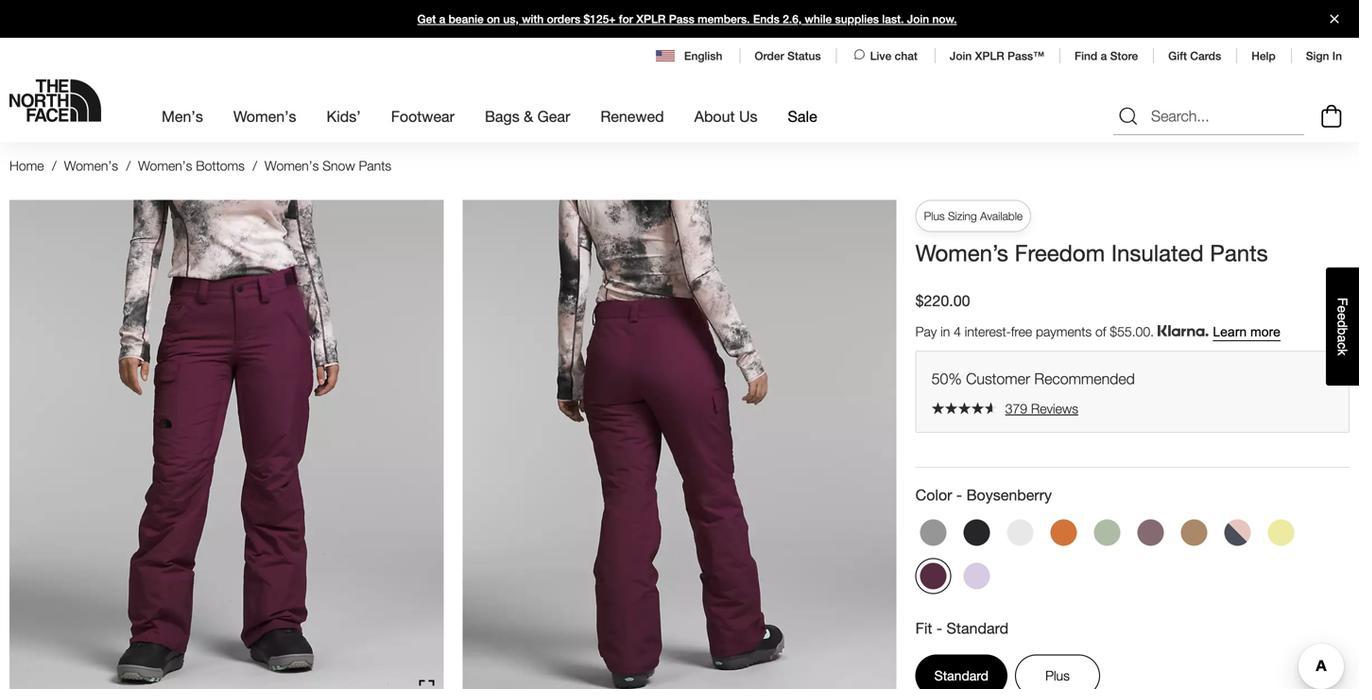 Task type: vqa. For each thing, say whether or not it's contained in the screenshot.
Shop Gift Cards at The North Face 'Image'
no



Task type: locate. For each thing, give the bounding box(es) containing it.
home link
[[9, 158, 44, 173]]

bottoms
[[196, 158, 245, 173]]

$220.00
[[916, 292, 970, 310]]

gift cards
[[1169, 49, 1222, 62]]

plus for plus sizing available
[[924, 209, 945, 223]]

women's down men's link in the top left of the page
[[138, 158, 192, 173]]

1 horizontal spatial women's link
[[233, 91, 296, 142]]

men's link
[[162, 91, 203, 142]]

home
[[9, 158, 44, 173]]

about us
[[694, 107, 758, 125]]

misty sage image
[[1094, 519, 1121, 546]]

chat
[[895, 49, 918, 62]]

color option group
[[916, 515, 1350, 602]]

Boysenberry radio
[[916, 558, 952, 594]]

women's link
[[233, 91, 296, 142], [64, 158, 118, 173]]

bags & gear link
[[485, 91, 570, 142]]

sale
[[788, 107, 817, 125]]

plus
[[924, 209, 945, 223], [1046, 668, 1070, 683]]

TNF Medium Grey Heather radio
[[916, 515, 952, 551]]

2.6,
[[783, 12, 802, 26]]

xplr
[[636, 12, 666, 26], [975, 49, 1005, 62]]

fawn grey snake charmer print image
[[1138, 519, 1164, 546]]

f
[[1335, 298, 1350, 306]]

e
[[1335, 306, 1350, 313], [1335, 313, 1350, 320]]

50% customer recommended
[[932, 370, 1135, 388]]

women's link right home
[[64, 158, 118, 173]]

plus button
[[1015, 655, 1100, 689]]

1 horizontal spatial xplr
[[975, 49, 1005, 62]]

footwear link
[[391, 91, 455, 142]]

0 horizontal spatial pants
[[359, 158, 391, 173]]

live chat button
[[851, 47, 920, 64]]

pants up learn more
[[1210, 239, 1268, 266]]

supplies
[[835, 12, 879, 26]]

0 vertical spatial women's link
[[233, 91, 296, 142]]

join down now.
[[950, 49, 972, 62]]

recommended
[[1035, 370, 1135, 388]]

with
[[522, 12, 544, 26]]

1 vertical spatial plus
[[1046, 668, 1070, 683]]

pass
[[669, 12, 695, 26]]

1 vertical spatial pants
[[1210, 239, 1268, 266]]

0 vertical spatial plus
[[924, 209, 945, 223]]

plus inside button
[[1046, 668, 1070, 683]]

sun sprite image
[[1268, 519, 1295, 546]]

Gardenia White radio
[[1003, 515, 1039, 551]]

$55.00.
[[1110, 324, 1154, 340]]

pay
[[916, 324, 937, 340]]

1 horizontal spatial pants
[[1210, 239, 1268, 266]]

379
[[1006, 401, 1028, 416]]

home / women's / women's bottoms / women's snow pants
[[9, 158, 395, 173]]

plus for plus
[[1046, 668, 1070, 683]]

/ right home
[[52, 158, 56, 173]]

0 horizontal spatial a
[[439, 12, 446, 26]]

find
[[1075, 49, 1098, 62]]

a for get
[[439, 12, 446, 26]]

learn more button
[[1213, 325, 1281, 340]]

Search search field
[[1114, 97, 1305, 135]]

standard up standard button
[[947, 619, 1009, 637]]

3 / from the left
[[253, 158, 257, 173]]

while
[[805, 12, 832, 26]]

0 vertical spatial standard
[[947, 619, 1009, 637]]

0 horizontal spatial plus
[[924, 209, 945, 223]]

learn more
[[1213, 325, 1281, 340]]

a up k at the bottom right
[[1335, 335, 1350, 343]]

2 vertical spatial a
[[1335, 335, 1350, 343]]

e up d
[[1335, 306, 1350, 313]]

pass™
[[1008, 49, 1045, 62]]

xplr right the for
[[636, 12, 666, 26]]

kids'
[[327, 107, 361, 125]]

k
[[1335, 349, 1350, 356]]

0 vertical spatial join
[[907, 12, 929, 26]]

freedom
[[1015, 239, 1105, 266]]

standard
[[947, 619, 1009, 637], [935, 668, 989, 683]]

- for color
[[957, 486, 963, 504]]

status
[[788, 49, 821, 62]]

on
[[487, 12, 500, 26]]

view cart image
[[1317, 102, 1347, 131]]

1 horizontal spatial -
[[957, 486, 963, 504]]

1 vertical spatial a
[[1101, 49, 1107, 62]]

order
[[755, 49, 784, 62]]

standard down the 'fit - standard'
[[935, 668, 989, 683]]

close image
[[1323, 15, 1347, 23]]

Mandarin radio
[[1046, 515, 1082, 551]]

- right 'color'
[[957, 486, 963, 504]]

join
[[907, 12, 929, 26], [950, 49, 972, 62]]

1 vertical spatial xplr
[[975, 49, 1005, 62]]

/
[[52, 158, 56, 173], [126, 158, 131, 173], [253, 158, 257, 173]]

women's
[[233, 107, 296, 125], [64, 158, 118, 173], [138, 158, 192, 173], [265, 158, 319, 173]]

1 horizontal spatial /
[[126, 158, 131, 173]]

pink moss faded dye camo print image
[[1225, 519, 1251, 546]]

english link
[[656, 47, 725, 64]]

fit
[[916, 619, 933, 637]]

0 vertical spatial a
[[439, 12, 446, 26]]

join xplr pass™
[[950, 49, 1045, 62]]

50%
[[932, 370, 962, 388]]

find a store link
[[1075, 49, 1138, 62]]

color - boysenberry
[[916, 486, 1052, 504]]

- right the fit
[[937, 619, 943, 637]]

1 vertical spatial standard
[[935, 668, 989, 683]]

0 horizontal spatial /
[[52, 158, 56, 173]]

pants right snow
[[359, 158, 391, 173]]

a right get
[[439, 12, 446, 26]]

0 horizontal spatial xplr
[[636, 12, 666, 26]]

get a beanie on us, with orders $125+ for xplr pass members. ends 2.6, while supplies last. join now. link
[[0, 0, 1359, 38]]

snow
[[323, 158, 355, 173]]

pants
[[359, 158, 391, 173], [1210, 239, 1268, 266]]

2 horizontal spatial a
[[1335, 335, 1350, 343]]

klarna image
[[1158, 325, 1209, 337]]

women's freedom insulated pants
[[916, 239, 1268, 266]]

in
[[1333, 49, 1342, 62]]

women's link up bottoms
[[233, 91, 296, 142]]

a for find
[[1101, 49, 1107, 62]]

insulated
[[1112, 239, 1204, 266]]

1 vertical spatial -
[[937, 619, 943, 637]]

1 / from the left
[[52, 158, 56, 173]]

-
[[957, 486, 963, 504], [937, 619, 943, 637]]

/ right bottoms
[[253, 158, 257, 173]]

0 vertical spatial -
[[957, 486, 963, 504]]

get
[[417, 12, 436, 26]]

almond butter image
[[1181, 519, 1208, 546]]

/ left women's bottoms link
[[126, 158, 131, 173]]

1 horizontal spatial plus
[[1046, 668, 1070, 683]]

tnf black image
[[964, 519, 990, 546]]

1 horizontal spatial a
[[1101, 49, 1107, 62]]

us
[[739, 107, 758, 125]]

women's right home
[[64, 158, 118, 173]]

TNF Black radio
[[959, 515, 995, 551]]

standard inside button
[[935, 668, 989, 683]]

1 vertical spatial join
[[950, 49, 972, 62]]

a right 'find'
[[1101, 49, 1107, 62]]

1 vertical spatial women's link
[[64, 158, 118, 173]]

renewed
[[601, 107, 664, 125]]

xplr left pass™
[[975, 49, 1005, 62]]

2 horizontal spatial /
[[253, 158, 257, 173]]

women's snow pants link
[[265, 158, 395, 173]]

Icy Lilac radio
[[959, 558, 995, 594]]

join right last.
[[907, 12, 929, 26]]

e up b at the right of page
[[1335, 313, 1350, 320]]

0 horizontal spatial -
[[937, 619, 943, 637]]

Almond Butter radio
[[1177, 515, 1213, 551]]



Task type: describe. For each thing, give the bounding box(es) containing it.
live chat
[[870, 49, 918, 62]]

sign in button
[[1306, 49, 1342, 62]]

Misty Sage radio
[[1090, 515, 1126, 551]]

last.
[[882, 12, 904, 26]]

live
[[870, 49, 892, 62]]

boysenberry image
[[920, 563, 947, 589]]

store
[[1110, 49, 1138, 62]]

women's left snow
[[265, 158, 319, 173]]

gear
[[538, 107, 570, 125]]

pay in 4 interest-free payments of $55.00.
[[916, 324, 1158, 340]]

Pink Moss Faded Dye Camo Print radio
[[1220, 515, 1256, 551]]

boysenberry
[[967, 486, 1052, 504]]

- for fit
[[937, 619, 943, 637]]

gardenia white image
[[1007, 519, 1034, 546]]

sign
[[1306, 49, 1330, 62]]

2 / from the left
[[126, 158, 131, 173]]

4
[[954, 324, 961, 340]]

women's
[[916, 239, 1009, 266]]

now.
[[933, 12, 957, 26]]

the north face home page image
[[9, 79, 101, 122]]

c
[[1335, 343, 1350, 349]]

379 reviews link
[[932, 401, 1334, 417]]

learn
[[1213, 325, 1247, 340]]

available
[[980, 209, 1023, 223]]

Fawn Grey Snake Charmer Print radio
[[1133, 515, 1169, 551]]

search all image
[[1117, 105, 1140, 128]]

gift cards link
[[1169, 49, 1222, 62]]

a inside button
[[1335, 335, 1350, 343]]

men's
[[162, 107, 203, 125]]

standard button
[[916, 655, 1008, 689]]

kids' link
[[327, 91, 361, 142]]

customer
[[966, 370, 1030, 388]]

$125+
[[584, 12, 616, 26]]

order status
[[755, 49, 821, 62]]

us,
[[503, 12, 519, 26]]

get a beanie on us, with orders $125+ for xplr pass members. ends 2.6, while supplies last. join now.
[[417, 12, 957, 26]]

join xplr pass™ link
[[950, 49, 1045, 62]]

379 reviews
[[1006, 401, 1079, 416]]

renewed link
[[601, 91, 664, 142]]

&
[[524, 107, 533, 125]]

cards
[[1191, 49, 1222, 62]]

beanie
[[449, 12, 484, 26]]

free
[[1011, 324, 1032, 340]]

2 e from the top
[[1335, 313, 1350, 320]]

more
[[1251, 325, 1281, 340]]

0 horizontal spatial women's link
[[64, 158, 118, 173]]

payments
[[1036, 324, 1092, 340]]

1 horizontal spatial join
[[950, 49, 972, 62]]

0 horizontal spatial join
[[907, 12, 929, 26]]

sale link
[[788, 91, 817, 142]]

women's up bottoms
[[233, 107, 296, 125]]

open full screen image
[[419, 680, 434, 689]]

gift
[[1169, 49, 1187, 62]]

find a store
[[1075, 49, 1138, 62]]

help
[[1252, 49, 1276, 62]]

ends
[[753, 12, 780, 26]]

icy lilac image
[[964, 563, 990, 589]]

0 vertical spatial xplr
[[636, 12, 666, 26]]

Sun Sprite radio
[[1264, 515, 1300, 551]]

fit - standard
[[916, 619, 1009, 637]]

bags & gear
[[485, 107, 570, 125]]

d
[[1335, 320, 1350, 328]]

about
[[694, 107, 735, 125]]

b
[[1335, 328, 1350, 335]]

about us link
[[694, 91, 758, 142]]

0 vertical spatial pants
[[359, 158, 391, 173]]

women's bottoms link
[[138, 158, 245, 173]]

sign in
[[1306, 49, 1342, 62]]

f e e d b a c k button
[[1326, 268, 1359, 386]]

interest-
[[965, 324, 1011, 340]]

in
[[941, 324, 950, 340]]

color
[[916, 486, 952, 504]]

mandarin image
[[1051, 519, 1077, 546]]

bags
[[485, 107, 520, 125]]

tnf medium grey heather image
[[920, 519, 947, 546]]

english
[[684, 49, 723, 62]]

plus sizing available
[[924, 209, 1023, 223]]

f e e d b a c k
[[1335, 298, 1350, 356]]

orders
[[547, 12, 581, 26]]

footwear
[[391, 107, 455, 125]]

reviews
[[1031, 401, 1079, 416]]

order status link
[[755, 49, 821, 62]]

1 e from the top
[[1335, 306, 1350, 313]]

members.
[[698, 12, 750, 26]]

help link
[[1252, 49, 1276, 62]]

for
[[619, 12, 633, 26]]



